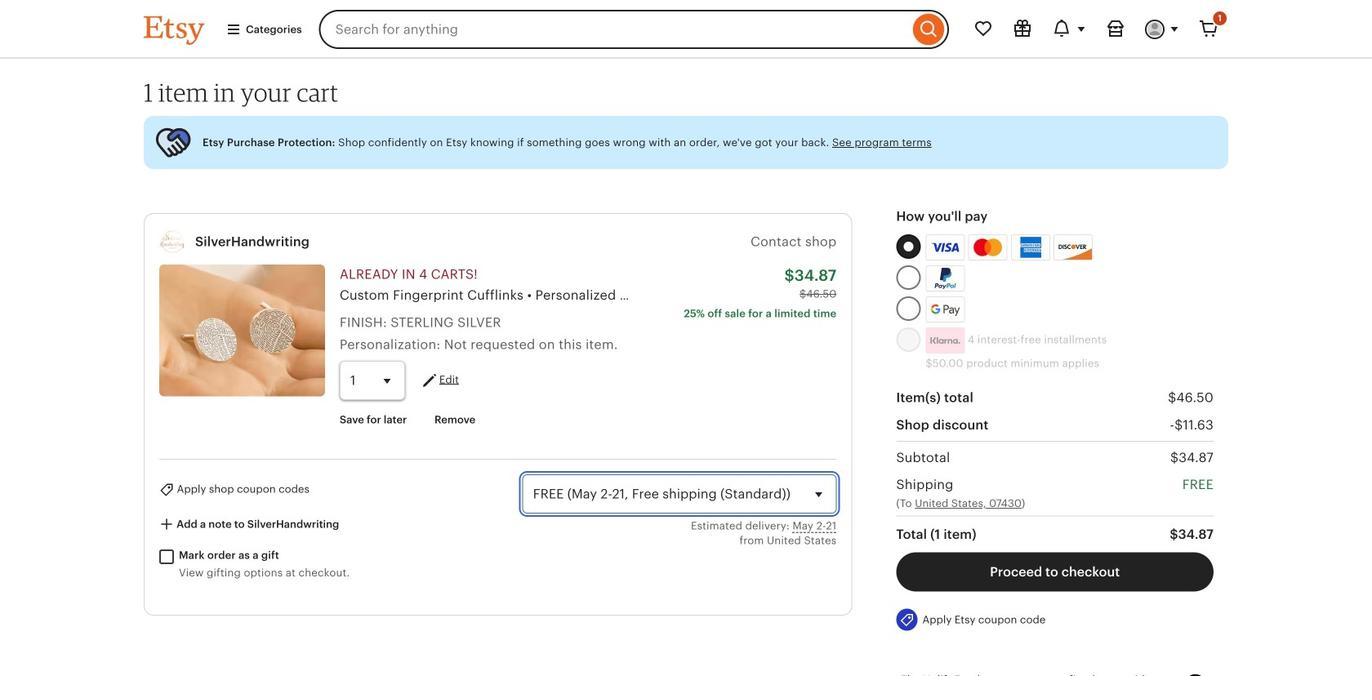 Task type: describe. For each thing, give the bounding box(es) containing it.
uplift fund image
[[1164, 673, 1209, 677]]



Task type: locate. For each thing, give the bounding box(es) containing it.
custom fingerprint cufflinks • personalized gift for dad • wedding gift for husband • memorial gift • actual fingerprint cuff links • cm28 image
[[159, 265, 325, 397]]

banner
[[114, 0, 1258, 59]]

silverhandwriting image
[[159, 229, 186, 255]]

None search field
[[319, 10, 950, 49]]

Search for anything text field
[[319, 10, 910, 49]]



Task type: vqa. For each thing, say whether or not it's contained in the screenshot.
The Search For Anything text field
yes



